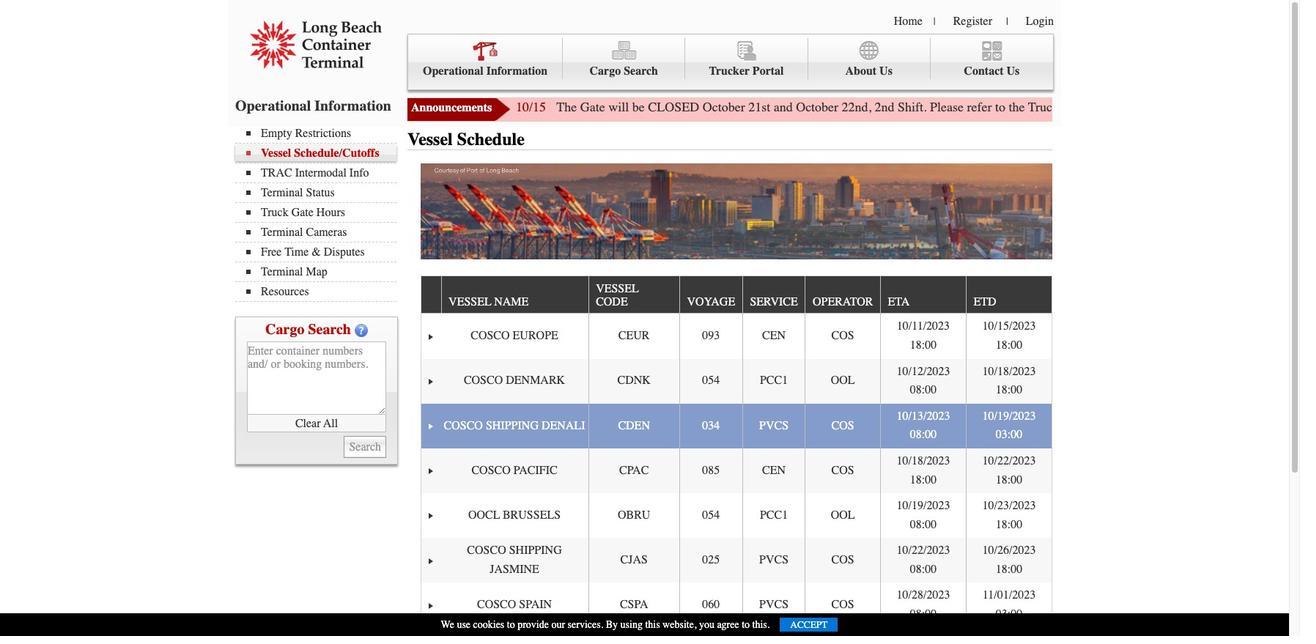 Task type: vqa. For each thing, say whether or not it's contained in the screenshot.


Task type: locate. For each thing, give the bounding box(es) containing it.
054 down 085 cell
[[702, 509, 720, 522]]

08:00 inside 10/12/2023 08:00
[[910, 383, 937, 397]]

ceur cell
[[588, 314, 679, 359]]

vessel inside the vessel name link
[[449, 295, 491, 309]]

cspa cell
[[588, 583, 679, 628]]

2 horizontal spatial to
[[995, 99, 1006, 115]]

contact us link
[[931, 38, 1053, 79]]

4 row from the top
[[421, 404, 1052, 448]]

search
[[624, 64, 658, 78], [308, 321, 351, 338]]

0 vertical spatial 054
[[702, 374, 720, 387]]

18:00 down 10/26/2023
[[996, 563, 1023, 576]]

cosco up jasmine
[[467, 544, 506, 557]]

0 horizontal spatial menu bar
[[235, 125, 404, 302]]

054 cell up 025
[[679, 493, 742, 538]]

cen down service
[[762, 329, 786, 342]]

03:00 inside 11/01/2023 03:00
[[996, 608, 1023, 621]]

operator link
[[813, 289, 880, 313]]

closed
[[648, 99, 699, 115]]

1 us from the left
[[880, 64, 893, 78]]

1 vertical spatial 03:00
[[996, 608, 1023, 621]]

1 vertical spatial cen cell
[[742, 448, 805, 493]]

10/12/2023
[[897, 365, 950, 378]]

1 horizontal spatial hours
[[1091, 99, 1123, 115]]

054
[[702, 374, 720, 387], [702, 509, 720, 522]]

1 vertical spatial operational information
[[235, 97, 391, 114]]

cosco up cookies
[[477, 598, 516, 611]]

operational up announcements
[[423, 64, 483, 78]]

08:00 inside the "10/28/2023 08:00"
[[910, 608, 937, 621]]

1 vertical spatial cargo search
[[265, 321, 351, 338]]

10/19/2023 03:00
[[982, 409, 1036, 441]]

cosco shipping denali cell
[[441, 404, 588, 448]]

054 cell
[[679, 359, 742, 404], [679, 493, 742, 538]]

operational
[[423, 64, 483, 78], [235, 97, 311, 114]]

08:00 down 10/13/2023
[[910, 428, 937, 441]]

pvcs right 025
[[759, 553, 789, 567]]

cen cell right 085
[[742, 448, 805, 493]]

truck down trac
[[261, 206, 289, 219]]

1 horizontal spatial vessel
[[596, 282, 639, 295]]

2 october from the left
[[796, 99, 838, 115]]

1 horizontal spatial vessel
[[407, 129, 453, 150]]

vessel up ceur
[[596, 282, 639, 295]]

cargo down resources
[[265, 321, 304, 338]]

10/19/2023 08:00 cell
[[880, 493, 966, 538]]

1 vertical spatial shipping
[[509, 544, 562, 557]]

to left 'the'
[[995, 99, 1006, 115]]

1 cen cell from the top
[[742, 314, 805, 359]]

0 vertical spatial hours
[[1091, 99, 1123, 115]]

1 horizontal spatial cargo
[[590, 64, 621, 78]]

0 vertical spatial 10/18/2023 18:00 cell
[[966, 359, 1052, 404]]

03:00 inside 10/19/2023 03:00
[[996, 428, 1023, 441]]

0 vertical spatial 10/18/2023
[[982, 365, 1036, 378]]

code
[[596, 295, 628, 309]]

3 terminal from the top
[[261, 265, 303, 278]]

10/18/2023 18:00 cell up 10/19/2023 03:00
[[966, 359, 1052, 404]]

1 horizontal spatial 10/19/2023
[[982, 409, 1036, 423]]

2 pvcs cell from the top
[[742, 538, 805, 583]]

11/01/2023 03:00 cell
[[966, 583, 1052, 628]]

3 row from the top
[[421, 359, 1052, 404]]

further
[[1198, 99, 1234, 115]]

0 horizontal spatial to
[[507, 619, 515, 631]]

1 pcc1 from the top
[[760, 374, 788, 387]]

10/22/2023 08:00
[[897, 544, 950, 576]]

08:00 inside 10/19/2023 08:00
[[910, 518, 937, 531]]

vessel down announcements
[[407, 129, 453, 150]]

cos for 10/11/2023
[[832, 329, 854, 342]]

3 pvcs from the top
[[759, 598, 789, 611]]

terminal down trac
[[261, 186, 303, 199]]

10/19/2023 up '10/22/2023 18:00'
[[982, 409, 1036, 423]]

2 cen from the top
[[762, 464, 786, 477]]

08:00 for 10/19/2023 08:00
[[910, 518, 937, 531]]

2 054 cell from the top
[[679, 493, 742, 538]]

gate down status
[[291, 206, 314, 219]]

1 vertical spatial truck
[[261, 206, 289, 219]]

cen cell down service
[[742, 314, 805, 359]]

ool cell for 10/12/2023
[[805, 359, 880, 404]]

pvcs cell right 'agree'
[[742, 583, 805, 628]]

contact
[[964, 64, 1004, 78]]

08:00 down 10/28/2023
[[910, 608, 937, 621]]

10/22/2023 inside 'cell'
[[982, 454, 1036, 468]]

cosco inside 'cell'
[[464, 374, 503, 387]]

054 for obru
[[702, 509, 720, 522]]

1 vertical spatial operational
[[235, 97, 311, 114]]

gate right the
[[580, 99, 605, 115]]

vessel
[[596, 282, 639, 295], [449, 295, 491, 309]]

0 horizontal spatial 10/18/2023
[[897, 454, 950, 468]]

0 vertical spatial operational information
[[423, 64, 548, 78]]

pvcs for 060
[[759, 598, 789, 611]]

1 08:00 from the top
[[910, 383, 937, 397]]

18:00 for 10/22/2023 08:00
[[996, 563, 1023, 576]]

accept
[[790, 619, 828, 630]]

0 horizontal spatial october
[[703, 99, 745, 115]]

cosco denmark
[[464, 374, 565, 387]]

truck
[[1028, 99, 1059, 115], [261, 206, 289, 219]]

2 03:00 from the top
[[996, 608, 1023, 621]]

| left the login link
[[1006, 15, 1008, 28]]

0 horizontal spatial 10/19/2023
[[897, 499, 950, 512]]

cen cell
[[742, 314, 805, 359], [742, 448, 805, 493]]

pvcs right 034
[[759, 419, 789, 432]]

0 vertical spatial cen cell
[[742, 314, 805, 359]]

operational information up empty restrictions link
[[235, 97, 391, 114]]

1 vertical spatial 10/18/2023
[[897, 454, 950, 468]]

08:00 down 10/12/2023 on the right
[[910, 383, 937, 397]]

clear all
[[295, 417, 338, 430]]

map
[[306, 265, 327, 278]]

18:00 inside '10/22/2023 18:00'
[[996, 473, 1023, 486]]

2 cos cell from the top
[[805, 404, 880, 448]]

cen
[[762, 329, 786, 342], [762, 464, 786, 477]]

vessel name link
[[449, 289, 536, 313]]

october
[[703, 99, 745, 115], [796, 99, 838, 115]]

18:00 for 10/12/2023 08:00
[[996, 383, 1023, 397]]

10/19/2023 up 10/22/2023 08:00
[[897, 499, 950, 512]]

10/19/2023 inside cell
[[982, 409, 1036, 423]]

1 vertical spatial hours
[[316, 206, 345, 219]]

10/19/2023
[[982, 409, 1036, 423], [897, 499, 950, 512]]

1 vertical spatial 10/19/2023
[[897, 499, 950, 512]]

disputes
[[324, 246, 365, 259]]

08:00 for 10/22/2023 08:00
[[910, 563, 937, 576]]

0 vertical spatial 10/18/2023 18:00
[[982, 365, 1036, 397]]

1 horizontal spatial us
[[1007, 64, 1020, 78]]

us inside about us link
[[880, 64, 893, 78]]

1 cen from the top
[[762, 329, 786, 342]]

1 horizontal spatial operational information
[[423, 64, 548, 78]]

10/18/2023 18:00 down the 10/13/2023 08:00 cell
[[897, 454, 950, 486]]

row group
[[421, 314, 1052, 636]]

22nd,
[[842, 99, 871, 115]]

0 horizontal spatial operational information
[[235, 97, 391, 114]]

0 vertical spatial cargo search
[[590, 64, 658, 78]]

hours up cameras
[[316, 206, 345, 219]]

18:00 up 10/23/2023
[[996, 473, 1023, 486]]

register link
[[953, 15, 992, 28]]

pvcs cell right 025
[[742, 538, 805, 583]]

cameras
[[306, 226, 347, 239]]

1 terminal from the top
[[261, 186, 303, 199]]

operational information
[[423, 64, 548, 78], [235, 97, 391, 114]]

0 horizontal spatial cargo
[[265, 321, 304, 338]]

ool cell
[[805, 359, 880, 404], [805, 493, 880, 538]]

2 us from the left
[[1007, 64, 1020, 78]]

1 horizontal spatial october
[[796, 99, 838, 115]]

034 cell
[[679, 404, 742, 448]]

1 ool cell from the top
[[805, 359, 880, 404]]

10/19/2023 08:00
[[897, 499, 950, 531]]

to left this.
[[742, 619, 750, 631]]

1 cos from the top
[[832, 329, 854, 342]]

10/18/2023 18:00 cell
[[966, 359, 1052, 404], [880, 448, 966, 493]]

all
[[323, 417, 338, 430]]

3 08:00 from the top
[[910, 518, 937, 531]]

trucker portal link
[[686, 38, 808, 79]]

1 vertical spatial cen
[[762, 464, 786, 477]]

0 vertical spatial pcc1 cell
[[742, 359, 805, 404]]

us inside contact us link
[[1007, 64, 1020, 78]]

10/18/2023 down the 10/13/2023 08:00 cell
[[897, 454, 950, 468]]

terminal status link
[[246, 186, 396, 199]]

10/18/2023 18:00
[[982, 365, 1036, 397], [897, 454, 950, 486]]

18:00 inside the 10/11/2023 18:00
[[910, 339, 937, 352]]

0 horizontal spatial vessel
[[261, 147, 291, 160]]

menu bar
[[407, 34, 1054, 90], [235, 125, 404, 302]]

cosco for cosco denmark
[[464, 374, 503, 387]]

1 vertical spatial ool cell
[[805, 493, 880, 538]]

2 row from the top
[[421, 314, 1052, 359]]

1 vertical spatial menu bar
[[235, 125, 404, 302]]

2 ool cell from the top
[[805, 493, 880, 538]]

18:00
[[910, 339, 937, 352], [996, 339, 1023, 352], [996, 383, 1023, 397], [910, 473, 937, 486], [996, 473, 1023, 486], [996, 518, 1023, 531], [996, 563, 1023, 576]]

pvcs cell right 034
[[742, 404, 805, 448]]

1 pvcs from the top
[[759, 419, 789, 432]]

0 horizontal spatial search
[[308, 321, 351, 338]]

054 down 093 cell
[[702, 374, 720, 387]]

18:00 inside 10/26/2023 18:00
[[996, 563, 1023, 576]]

gate
[[1237, 99, 1259, 115]]

accept button
[[780, 618, 838, 632]]

1 horizontal spatial truck
[[1028, 99, 1059, 115]]

3 pvcs cell from the top
[[742, 583, 805, 628]]

information up the restrictions
[[315, 97, 391, 114]]

search down resources link
[[308, 321, 351, 338]]

0 horizontal spatial us
[[880, 64, 893, 78]]

service
[[750, 295, 798, 309]]

ool cell for 10/19/2023
[[805, 493, 880, 538]]

10/22/2023 18:00
[[982, 454, 1036, 486]]

21st
[[748, 99, 770, 115]]

cdnk
[[617, 374, 651, 387]]

2 054 from the top
[[702, 509, 720, 522]]

0 vertical spatial terminal
[[261, 186, 303, 199]]

5 cell from the left
[[805, 628, 880, 636]]

vessel up trac
[[261, 147, 291, 160]]

shift.
[[898, 99, 927, 115]]

cosco left denmark
[[464, 374, 503, 387]]

intermodal
[[295, 166, 347, 180]]

0 vertical spatial shipping
[[486, 419, 539, 432]]

08:00 up 10/22/2023 08:00
[[910, 518, 937, 531]]

4 cos cell from the top
[[805, 538, 880, 583]]

cosco down vessel name
[[471, 329, 510, 342]]

terminal up resources
[[261, 265, 303, 278]]

4 cos from the top
[[832, 553, 854, 567]]

0 vertical spatial 10/22/2023
[[982, 454, 1036, 468]]

0 vertical spatial cargo
[[590, 64, 621, 78]]

&
[[312, 246, 321, 259]]

empty restrictions vessel schedule/cutoffs trac intermodal info terminal status truck gate hours terminal cameras free time & disputes terminal map resources
[[261, 127, 379, 298]]

cargo search down resources link
[[265, 321, 351, 338]]

5 cos cell from the top
[[805, 583, 880, 628]]

0 horizontal spatial 10/22/2023
[[897, 544, 950, 557]]

1 vertical spatial 10/22/2023
[[897, 544, 950, 557]]

truck right 'the'
[[1028, 99, 1059, 115]]

information up 10/15
[[486, 64, 548, 78]]

10/22/2023 down 10/19/2023 03:00 cell
[[982, 454, 1036, 468]]

054 cell for obru
[[679, 493, 742, 538]]

6 row from the top
[[421, 493, 1052, 538]]

08:00
[[910, 383, 937, 397], [910, 428, 937, 441], [910, 518, 937, 531], [910, 563, 937, 576], [910, 608, 937, 621]]

pvcs cell for 034
[[742, 404, 805, 448]]

cell
[[441, 628, 588, 636], [588, 628, 679, 636], [679, 628, 742, 636], [742, 628, 805, 636], [805, 628, 880, 636], [880, 628, 966, 636], [966, 628, 1052, 636]]

10/19/2023 inside "cell"
[[897, 499, 950, 512]]

gate right 'the'
[[1062, 99, 1087, 115]]

schedule/cutoffs
[[294, 147, 379, 160]]

7 row from the top
[[421, 538, 1052, 583]]

1 vertical spatial search
[[308, 321, 351, 338]]

2 vertical spatial terminal
[[261, 265, 303, 278]]

03:00 down 11/01/2023
[[996, 608, 1023, 621]]

0 horizontal spatial cargo search
[[265, 321, 351, 338]]

row
[[421, 276, 1052, 314], [421, 314, 1052, 359], [421, 359, 1052, 404], [421, 404, 1052, 448], [421, 448, 1052, 493], [421, 493, 1052, 538], [421, 538, 1052, 583], [421, 583, 1052, 628], [421, 628, 1052, 636]]

1 horizontal spatial |
[[1006, 15, 1008, 28]]

cosco for cosco shipping denali
[[444, 419, 483, 432]]

1 row from the top
[[421, 276, 1052, 314]]

operational information up announcements
[[423, 64, 548, 78]]

about
[[845, 64, 877, 78]]

pcc1 cell
[[742, 359, 805, 404], [742, 493, 805, 538]]

0 vertical spatial truck
[[1028, 99, 1059, 115]]

trac
[[261, 166, 292, 180]]

0 vertical spatial ool cell
[[805, 359, 880, 404]]

3 cos from the top
[[832, 464, 854, 477]]

0 vertical spatial menu bar
[[407, 34, 1054, 90]]

cargo up will
[[590, 64, 621, 78]]

please
[[930, 99, 964, 115]]

us right about
[[880, 64, 893, 78]]

1 vertical spatial pcc1 cell
[[742, 493, 805, 538]]

1 horizontal spatial operational
[[423, 64, 483, 78]]

1 pvcs cell from the top
[[742, 404, 805, 448]]

1 pcc1 cell from the top
[[742, 359, 805, 404]]

060 cell
[[679, 583, 742, 628]]

2 cos from the top
[[832, 419, 854, 432]]

oocl brussels
[[468, 509, 561, 522]]

0 vertical spatial pcc1
[[760, 374, 788, 387]]

vessel left name
[[449, 295, 491, 309]]

10/18/2023 down '10/15/2023 18:00' cell
[[982, 365, 1036, 378]]

10/22/2023 down 10/19/2023 08:00 "cell" at the right bottom
[[897, 544, 950, 557]]

4 08:00 from the top
[[910, 563, 937, 576]]

0 vertical spatial 10/19/2023
[[982, 409, 1036, 423]]

5 08:00 from the top
[[910, 608, 937, 621]]

0 horizontal spatial |
[[934, 15, 936, 28]]

ool for 10/19/2023
[[831, 509, 855, 522]]

cargo search
[[590, 64, 658, 78], [265, 321, 351, 338]]

us right contact
[[1007, 64, 1020, 78]]

2 08:00 from the top
[[910, 428, 937, 441]]

pvcs cell
[[742, 404, 805, 448], [742, 538, 805, 583], [742, 583, 805, 628]]

1 cos cell from the top
[[805, 314, 880, 359]]

2 vertical spatial pvcs
[[759, 598, 789, 611]]

ool
[[831, 374, 855, 387], [831, 509, 855, 522]]

obru
[[618, 509, 650, 522]]

1 vertical spatial terminal
[[261, 226, 303, 239]]

resources
[[261, 285, 309, 298]]

1 vertical spatial information
[[315, 97, 391, 114]]

contact us
[[964, 64, 1020, 78]]

18:00 up 10/19/2023 03:00
[[996, 383, 1023, 397]]

1 horizontal spatial 10/18/2023
[[982, 365, 1036, 378]]

0 horizontal spatial vessel
[[449, 295, 491, 309]]

cosco for cosco pacific
[[472, 464, 511, 477]]

2 horizontal spatial gate
[[1062, 99, 1087, 115]]

cpac cell
[[588, 448, 679, 493]]

shipping
[[486, 419, 539, 432], [509, 544, 562, 557]]

0 vertical spatial ool
[[831, 374, 855, 387]]

0 vertical spatial 054 cell
[[679, 359, 742, 404]]

1 054 cell from the top
[[679, 359, 742, 404]]

18:00 down 10/15/2023
[[996, 339, 1023, 352]]

03:00 for 11/01/2023 03:00
[[996, 608, 1023, 621]]

cosco pacific
[[472, 464, 557, 477]]

status
[[306, 186, 335, 199]]

10/19/2023 for 03:00
[[982, 409, 1036, 423]]

18:00 down 10/11/2023
[[910, 339, 937, 352]]

shipping inside cosco shipping jasmine
[[509, 544, 562, 557]]

1 vertical spatial 10/18/2023 18:00
[[897, 454, 950, 486]]

operational information link
[[408, 38, 563, 79]]

08:00 inside "10/13/2023 08:00"
[[910, 428, 937, 441]]

hours left web
[[1091, 99, 1123, 115]]

1 horizontal spatial menu bar
[[407, 34, 1054, 90]]

0 horizontal spatial gate
[[291, 206, 314, 219]]

cosco left pacific at the bottom left of the page
[[472, 464, 511, 477]]

cosco europe
[[471, 329, 558, 342]]

18:00 down 10/23/2023
[[996, 518, 1023, 531]]

use
[[457, 619, 471, 631]]

to down cosco spain
[[507, 619, 515, 631]]

5 row from the top
[[421, 448, 1052, 493]]

8 row from the top
[[421, 583, 1052, 628]]

08:00 up 10/28/2023
[[910, 563, 937, 576]]

10/22/2023
[[982, 454, 1036, 468], [897, 544, 950, 557]]

18:00 inside the '10/15/2023 18:00'
[[996, 339, 1023, 352]]

2 cen cell from the top
[[742, 448, 805, 493]]

us
[[880, 64, 893, 78], [1007, 64, 1020, 78]]

refer
[[967, 99, 992, 115]]

search up be
[[624, 64, 658, 78]]

ceur
[[618, 329, 650, 342]]

2 pvcs from the top
[[759, 553, 789, 567]]

1 054 from the top
[[702, 374, 720, 387]]

0 vertical spatial search
[[624, 64, 658, 78]]

18:00 inside 10/23/2023 18:00
[[996, 518, 1023, 531]]

agree
[[717, 619, 739, 631]]

cargo search up will
[[590, 64, 658, 78]]

cosco shipping jasmine cell
[[441, 538, 588, 583]]

3 cos cell from the top
[[805, 448, 880, 493]]

1 horizontal spatial cargo search
[[590, 64, 658, 78]]

1 vertical spatial 054 cell
[[679, 493, 742, 538]]

terminal up free
[[261, 226, 303, 239]]

tree grid containing vessel code
[[421, 276, 1052, 636]]

1 horizontal spatial 10/22/2023
[[982, 454, 1036, 468]]

10/15/2023 18:00 cell
[[966, 314, 1052, 359]]

cosco inside cell
[[477, 598, 516, 611]]

vessel name
[[449, 295, 529, 309]]

0 vertical spatial operational
[[423, 64, 483, 78]]

cos cell
[[805, 314, 880, 359], [805, 404, 880, 448], [805, 448, 880, 493], [805, 538, 880, 583], [805, 583, 880, 628]]

cen right 085
[[762, 464, 786, 477]]

10/19/2023 for 08:00
[[897, 499, 950, 512]]

4 cell from the left
[[742, 628, 805, 636]]

1 horizontal spatial 10/18/2023 18:00
[[982, 365, 1036, 397]]

1 horizontal spatial search
[[624, 64, 658, 78]]

october left the 21st
[[703, 99, 745, 115]]

october right and on the right top
[[796, 99, 838, 115]]

10/26/2023 18:00
[[982, 544, 1036, 576]]

cos cell for 10/13/2023
[[805, 404, 880, 448]]

0 horizontal spatial hours
[[316, 206, 345, 219]]

resources link
[[246, 285, 396, 298]]

truck inside empty restrictions vessel schedule/cutoffs trac intermodal info terminal status truck gate hours terminal cameras free time & disputes terminal map resources
[[261, 206, 289, 219]]

tree grid
[[421, 276, 1052, 636]]

0 horizontal spatial truck
[[261, 206, 289, 219]]

03:00 up '10/22/2023 18:00'
[[996, 428, 1023, 441]]

1 03:00 from the top
[[996, 428, 1023, 441]]

cos cell for 10/11/2023
[[805, 314, 880, 359]]

2 pcc1 from the top
[[760, 509, 788, 522]]

0 vertical spatial 03:00
[[996, 428, 1023, 441]]

row containing 10/12/2023 08:00
[[421, 359, 1052, 404]]

operational up empty
[[235, 97, 311, 114]]

0 vertical spatial cen
[[762, 329, 786, 342]]

1 cell from the left
[[441, 628, 588, 636]]

| right home link
[[934, 15, 936, 28]]

shipping up jasmine
[[509, 544, 562, 557]]

1 vertical spatial 054
[[702, 509, 720, 522]]

cosco inside cosco shipping jasmine
[[467, 544, 506, 557]]

terminal map link
[[246, 265, 396, 278]]

cosco down the cosco denmark 'cell'
[[444, 419, 483, 432]]

0 horizontal spatial 10/18/2023 18:00
[[897, 454, 950, 486]]

1 vertical spatial pvcs
[[759, 553, 789, 567]]

shipping down the cosco denmark 'cell'
[[486, 419, 539, 432]]

we use cookies to provide our services. by using this website, you agree to this.
[[441, 619, 770, 631]]

cjas cell
[[588, 538, 679, 583]]

1 horizontal spatial gate
[[580, 99, 605, 115]]

cen for 085
[[762, 464, 786, 477]]

shipping inside cosco shipping denali cell
[[486, 419, 539, 432]]

18:00 for 10/18/2023 18:00
[[996, 473, 1023, 486]]

1 horizontal spatial information
[[486, 64, 548, 78]]

10/18/2023 18:00 cell up 10/19/2023 08:00
[[880, 448, 966, 493]]

2 ool from the top
[[831, 509, 855, 522]]

1 ool from the top
[[831, 374, 855, 387]]

1 vertical spatial pcc1
[[760, 509, 788, 522]]

0 vertical spatial information
[[486, 64, 548, 78]]

10/18/2023 18:00 down '10/15/2023 18:00' cell
[[982, 365, 1036, 397]]

row containing 10/18/2023 18:00
[[421, 448, 1052, 493]]

08:00 inside 10/22/2023 08:00
[[910, 563, 937, 576]]

operator
[[813, 295, 873, 309]]

cen for 093
[[762, 329, 786, 342]]

5 cos from the top
[[832, 598, 854, 611]]

0 vertical spatial pvcs
[[759, 419, 789, 432]]

1 vertical spatial ool
[[831, 509, 855, 522]]

10/22/2023 inside cell
[[897, 544, 950, 557]]

row containing 10/19/2023 08:00
[[421, 493, 1052, 538]]

pvcs up this.
[[759, 598, 789, 611]]

operational information inside operational information link
[[423, 64, 548, 78]]

025
[[702, 553, 720, 567]]

054 cell up 034
[[679, 359, 742, 404]]

2 pcc1 cell from the top
[[742, 493, 805, 538]]

None submit
[[344, 436, 386, 458]]

shipping for jasmine
[[509, 544, 562, 557]]



Task type: describe. For each thing, give the bounding box(es) containing it.
row containing 10/28/2023 08:00
[[421, 583, 1052, 628]]

0 horizontal spatial information
[[315, 97, 391, 114]]

03:00 for 10/19/2023 03:00
[[996, 428, 1023, 441]]

etd
[[974, 295, 996, 309]]

register
[[953, 15, 992, 28]]

row containing cosco shipping jasmine
[[421, 538, 1052, 583]]

3 cell from the left
[[679, 628, 742, 636]]

pcc1 cell for 10/12/2023
[[742, 359, 805, 404]]

search inside cargo search link
[[624, 64, 658, 78]]

for
[[1180, 99, 1195, 115]]

cosco for cosco spain
[[477, 598, 516, 611]]

1 october from the left
[[703, 99, 745, 115]]

menu bar containing operational information
[[407, 34, 1054, 90]]

spain
[[519, 598, 552, 611]]

18:00 for 10/11/2023 18:00
[[996, 339, 1023, 352]]

10/13/2023
[[897, 409, 950, 423]]

row containing 10/13/2023 08:00
[[421, 404, 1052, 448]]

10/11/2023 18:00 cell
[[880, 314, 966, 359]]

cden
[[618, 419, 650, 432]]

054 for cdnk
[[702, 374, 720, 387]]

10/15/2023 18:00
[[982, 320, 1036, 352]]

cos cell for 10/28/2023
[[805, 583, 880, 628]]

shipping for denali
[[486, 419, 539, 432]]

information inside operational information link
[[486, 64, 548, 78]]

cargo search link
[[563, 38, 686, 79]]

10/13/2023 08:00
[[897, 409, 950, 441]]

cen cell for 093
[[742, 314, 805, 359]]

oocl brussels cell
[[441, 493, 588, 538]]

1 vertical spatial 10/18/2023 18:00 cell
[[880, 448, 966, 493]]

schedule
[[457, 129, 525, 150]]

10/15
[[516, 99, 546, 115]]

10/15 the gate will be closed october 21st and october 22nd, 2nd shift. please refer to the truck gate hours web page for further gate details 
[[516, 99, 1300, 115]]

08:00 for 10/28/2023 08:00
[[910, 608, 937, 621]]

cosco for cosco europe
[[471, 329, 510, 342]]

1 vertical spatial cargo
[[265, 321, 304, 338]]

empty restrictions link
[[246, 127, 396, 140]]

empty
[[261, 127, 292, 140]]

10/22/2023 for 08:00
[[897, 544, 950, 557]]

10/22/2023 08:00 cell
[[880, 538, 966, 583]]

10/11/2023
[[897, 320, 950, 333]]

054 cell for cdnk
[[679, 359, 742, 404]]

truck gate hours link
[[246, 206, 396, 219]]

our
[[551, 619, 565, 631]]

cosco pacific cell
[[441, 448, 588, 493]]

about us link
[[808, 38, 931, 79]]

menu bar containing empty restrictions
[[235, 125, 404, 302]]

9 row from the top
[[421, 628, 1052, 636]]

vessel for name
[[449, 295, 491, 309]]

10/22/2023 for 18:00
[[982, 454, 1036, 468]]

cosco shipping jasmine
[[467, 544, 562, 576]]

11/01/2023 03:00
[[983, 589, 1036, 621]]

2 | from the left
[[1006, 15, 1008, 28]]

10/22/2023 18:00 cell
[[966, 448, 1052, 493]]

18:00 for 10/19/2023 08:00
[[996, 518, 1023, 531]]

093
[[702, 329, 720, 342]]

website,
[[663, 619, 697, 631]]

pvcs cell for 060
[[742, 583, 805, 628]]

etd link
[[974, 289, 1004, 313]]

trucker
[[709, 64, 750, 78]]

us for contact us
[[1007, 64, 1020, 78]]

you
[[699, 619, 714, 631]]

row containing 10/11/2023 18:00
[[421, 314, 1052, 359]]

cos for 10/18/2023
[[832, 464, 854, 477]]

gate inside empty restrictions vessel schedule/cutoffs trac intermodal info terminal status truck gate hours terminal cameras free time & disputes terminal map resources
[[291, 206, 314, 219]]

0 horizontal spatial operational
[[235, 97, 311, 114]]

10/23/2023 18:00
[[982, 499, 1036, 531]]

1 | from the left
[[934, 15, 936, 28]]

pcc1 cell for 10/19/2023
[[742, 493, 805, 538]]

cos cell for 10/22/2023
[[805, 538, 880, 583]]

093 cell
[[679, 314, 742, 359]]

the
[[557, 99, 577, 115]]

085
[[702, 464, 720, 477]]

10/23/2023
[[982, 499, 1036, 512]]

cosco spain
[[477, 598, 552, 611]]

free
[[261, 246, 282, 259]]

trac intermodal info link
[[246, 166, 396, 180]]

cos for 10/22/2023
[[832, 553, 854, 567]]

us for about us
[[880, 64, 893, 78]]

10/13/2023 08:00 cell
[[880, 404, 966, 448]]

login link
[[1026, 15, 1054, 28]]

eta link
[[888, 289, 917, 313]]

034
[[702, 419, 720, 432]]

cosco denmark cell
[[441, 359, 588, 404]]

Enter container numbers and/ or booking numbers.  text field
[[247, 342, 386, 415]]

name
[[494, 295, 529, 309]]

pvcs for 034
[[759, 419, 789, 432]]

08:00 for 10/12/2023 08:00
[[910, 383, 937, 397]]

pcc1 for 10/19/2023
[[760, 509, 788, 522]]

cos for 10/28/2023
[[832, 598, 854, 611]]

home
[[894, 15, 923, 28]]

cosco europe cell
[[441, 314, 588, 359]]

10/15/2023
[[982, 320, 1036, 333]]

clear all button
[[247, 415, 386, 432]]

hours inside empty restrictions vessel schedule/cutoffs trac intermodal info terminal status truck gate hours terminal cameras free time & disputes terminal map resources
[[316, 206, 345, 219]]

ool for 10/12/2023
[[831, 374, 855, 387]]

085 cell
[[679, 448, 742, 493]]

cos for 10/13/2023
[[832, 419, 854, 432]]

vessel for code
[[596, 282, 639, 295]]

brussels
[[503, 509, 561, 522]]

pvcs cell for 025
[[742, 538, 805, 583]]

info
[[349, 166, 369, 180]]

pcc1 for 10/12/2023
[[760, 374, 788, 387]]

08:00 for 10/13/2023 08:00
[[910, 428, 937, 441]]

vessel inside empty restrictions vessel schedule/cutoffs trac intermodal info terminal status truck gate hours terminal cameras free time & disputes terminal map resources
[[261, 147, 291, 160]]

cdnk cell
[[588, 359, 679, 404]]

7 cell from the left
[[966, 628, 1052, 636]]

025 cell
[[679, 538, 742, 583]]

trucker portal
[[709, 64, 784, 78]]

10/12/2023 08:00 cell
[[880, 359, 966, 404]]

portal
[[753, 64, 784, 78]]

this.
[[752, 619, 770, 631]]

provide
[[518, 619, 549, 631]]

jasmine
[[490, 563, 539, 576]]

row group containing 10/11/2023 18:00
[[421, 314, 1052, 636]]

we
[[441, 619, 454, 631]]

service link
[[750, 289, 805, 313]]

10/26/2023 18:00 cell
[[966, 538, 1052, 583]]

2 cell from the left
[[588, 628, 679, 636]]

10/19/2023 03:00 cell
[[966, 404, 1052, 448]]

page
[[1151, 99, 1176, 115]]

voyage link
[[687, 289, 742, 313]]

denmark
[[506, 374, 565, 387]]

cos cell for 10/18/2023
[[805, 448, 880, 493]]

6 cell from the left
[[880, 628, 966, 636]]

row containing vessel code
[[421, 276, 1052, 314]]

time
[[285, 246, 309, 259]]

denali
[[542, 419, 585, 432]]

pvcs for 025
[[759, 553, 789, 567]]

cden cell
[[588, 404, 679, 448]]

18:00 up 10/19/2023 08:00
[[910, 473, 937, 486]]

obru cell
[[588, 493, 679, 538]]

cosco shipping denali
[[444, 419, 585, 432]]

2 terminal from the top
[[261, 226, 303, 239]]

voyage
[[687, 295, 735, 309]]

and
[[774, 99, 793, 115]]

cspa
[[620, 598, 648, 611]]

1 horizontal spatial to
[[742, 619, 750, 631]]

this
[[645, 619, 660, 631]]

cosco spain cell
[[441, 583, 588, 628]]

10/28/2023
[[897, 589, 950, 602]]

about us
[[845, 64, 893, 78]]

cjas
[[620, 553, 648, 567]]

10/28/2023 08:00 cell
[[880, 583, 966, 628]]

cosco for cosco shipping jasmine
[[467, 544, 506, 557]]

clear
[[295, 417, 321, 430]]

vessel schedule
[[407, 129, 525, 150]]

10/23/2023 18:00 cell
[[966, 493, 1052, 538]]

vessel code link
[[596, 276, 639, 313]]

11/01/2023
[[983, 589, 1036, 602]]

cen cell for 085
[[742, 448, 805, 493]]



